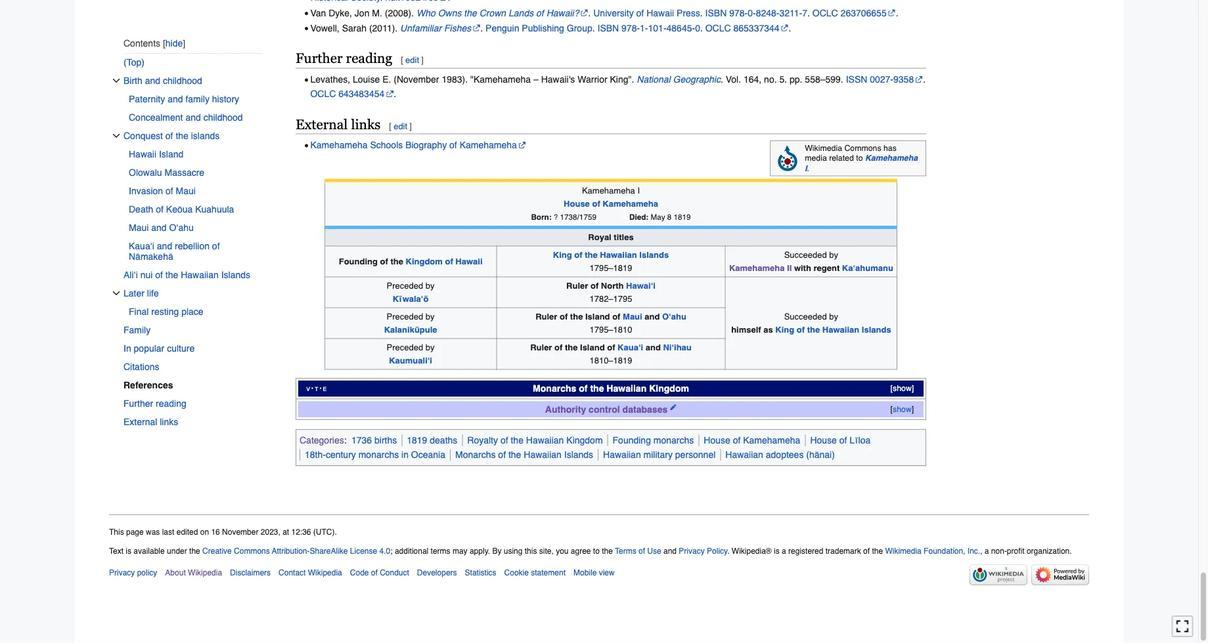 Task type: vqa. For each thing, say whether or not it's contained in the screenshot.
Ruler of the Island of Maui and Oʻahu 1795–1810 Ruler
yes



Task type: locate. For each thing, give the bounding box(es) containing it.
1 vertical spatial edit link
[[394, 121, 407, 131]]

footer
[[109, 515, 1089, 590]]

house of kamehameha link up hawaiian adoptees (hānai)
[[704, 436, 800, 446]]

and down maui and oʻahu
[[157, 241, 172, 252]]

external links down "references"
[[124, 417, 178, 428]]

0 vertical spatial monarchs
[[533, 384, 576, 394]]

2 vertical spatial oclc
[[310, 89, 336, 99]]

0 vertical spatial ]
[[421, 56, 424, 66]]

the up monarchs link
[[565, 343, 578, 353]]

edit this at wikidata image
[[670, 405, 677, 411]]

] for external links
[[410, 121, 412, 131]]

regent
[[814, 264, 840, 274]]

hawaiian military personnel
[[603, 450, 716, 461]]

1819 up oceania
[[407, 436, 427, 446]]

king down ?
[[553, 250, 572, 260]]

0 vertical spatial external
[[296, 117, 348, 132]]

0 horizontal spatial to
[[593, 548, 600, 557]]

kamehameha
[[310, 140, 368, 151], [460, 140, 517, 151], [865, 154, 918, 163], [582, 186, 635, 196], [603, 199, 658, 209], [729, 264, 785, 274], [743, 436, 800, 446]]

monarchs down 1736 births link
[[359, 450, 399, 461]]

oclc link for oclc
[[813, 8, 838, 18]]

preceded by for kalanikūpule
[[387, 312, 435, 322]]

978- up 865337344
[[729, 8, 748, 18]]

developers link
[[417, 569, 457, 578]]

hawaiian military personnel link
[[603, 450, 716, 461]]

ruler inside ruler of north hawaiʻi 1782–1795
[[566, 281, 588, 291]]

license
[[350, 548, 377, 557]]

ruler inside 'ruler of the island of kauaʻi and niʻihau 1810–1819'
[[530, 343, 552, 353]]

isbn link for isbn
[[598, 23, 619, 34]]

house inside kamehameha i house of kamehameha born: ? 1738/1759
[[564, 199, 590, 209]]

0 horizontal spatial oʻahu
[[169, 223, 194, 233]]

house inside house of līloa 18th-century monarchs in oceania
[[810, 436, 837, 446]]

1 vertical spatial show button
[[889, 404, 916, 416]]

preceded by for kīwalaʻō
[[387, 281, 435, 291]]

family
[[186, 94, 210, 104]]

1 horizontal spatial king of the hawaiian islands link
[[776, 326, 891, 335]]

0 vertical spatial house of kamehameha link
[[564, 199, 658, 209]]

terms
[[615, 548, 636, 557]]

vowell,
[[310, 23, 340, 34]]

contact wikipedia
[[279, 569, 342, 578]]

succeeded by for regent
[[784, 250, 838, 260]]

preceded by up kīwalaʻō link
[[387, 281, 435, 291]]

kingdom of hawaii link
[[406, 257, 483, 267]]

hawaii
[[647, 8, 674, 18], [129, 149, 156, 160], [456, 257, 483, 267]]

0 vertical spatial kauaʻi
[[129, 241, 154, 252]]

king inside succeeded by himself as king of the hawaiian islands
[[776, 326, 794, 335]]

0 vertical spatial wikimedia
[[805, 144, 842, 153]]

[ edit ] for external links
[[389, 121, 412, 131]]

house up (hānai) on the bottom right of page
[[810, 436, 837, 446]]

privacy left policy
[[679, 548, 705, 557]]

1 vertical spatial kingdom
[[649, 384, 689, 394]]

code
[[350, 569, 369, 578]]

no. 5.
[[764, 74, 787, 85]]

maui up 1795–1810
[[623, 312, 642, 322]]

died: may 8 1819
[[629, 214, 691, 222]]

1736
[[351, 436, 372, 446]]

olowalu
[[129, 167, 162, 178]]

] up (november
[[421, 56, 424, 66]]

1 vertical spatial privacy
[[109, 569, 135, 578]]

maui inside 'link'
[[176, 186, 196, 196]]

1 vertical spatial [ edit ]
[[389, 121, 412, 131]]

nui
[[140, 270, 153, 280]]

footer containing this page was last edited on 16 november 2023, at 12:36
[[109, 515, 1089, 590]]

reading
[[346, 51, 392, 66], [156, 399, 186, 409]]

oclc right 7 on the right of the page
[[813, 8, 838, 18]]

island up 1795–1810
[[585, 312, 610, 322]]

edit for external links
[[394, 121, 407, 131]]

0 horizontal spatial ]
[[410, 121, 412, 131]]

issn link
[[846, 74, 867, 85]]

of inside ruler of north hawaiʻi 1782–1795
[[591, 281, 599, 291]]

death of keōua kuahuula link
[[129, 200, 263, 219]]

terms
[[431, 548, 450, 557]]

island inside the ruler of the island of maui and oʻahu 1795–1810
[[585, 312, 610, 322]]

2023,
[[261, 529, 280, 538]]

1 vertical spatial links
[[160, 417, 178, 428]]

1 vertical spatial succeeded by
[[784, 312, 838, 322]]

1 horizontal spatial house
[[704, 436, 730, 446]]

oʻahu inside the ruler of the island of maui and oʻahu 1795–1810
[[662, 312, 686, 322]]

0 horizontal spatial commons
[[234, 548, 270, 557]]

monarchs for monarchs of the hawaiian kingdom
[[533, 384, 576, 394]]

show
[[893, 384, 912, 394], [893, 405, 912, 415]]

0 vertical spatial king
[[553, 250, 572, 260]]

kamehameha left ii
[[729, 264, 785, 274]]

to right related
[[856, 154, 863, 163]]

and up the concealment and childhood
[[168, 94, 183, 104]]

1 horizontal spatial further reading
[[296, 51, 392, 66]]

external down "references"
[[124, 417, 157, 428]]

1 vertical spatial further
[[124, 399, 153, 409]]

. inside . oclc 643483454
[[923, 74, 926, 85]]

2 wikipedia from the left
[[308, 569, 342, 578]]

preceded by for kaumualiʻi
[[387, 343, 435, 353]]

1 vertical spatial king
[[776, 326, 794, 335]]

.
[[588, 8, 591, 18], [700, 8, 703, 18], [807, 8, 810, 18], [896, 8, 898, 18], [480, 23, 483, 34], [592, 23, 595, 34], [700, 23, 703, 34], [789, 23, 791, 34], [721, 74, 723, 85], [923, 74, 926, 85], [394, 89, 396, 99], [807, 164, 809, 173], [335, 529, 337, 538], [728, 548, 730, 557]]

0 horizontal spatial king of the hawaiian islands link
[[553, 250, 669, 260]]

0-
[[748, 8, 756, 18]]

conquest of the islands
[[124, 131, 220, 141]]

. down media
[[807, 164, 809, 173]]

oʻahu link
[[662, 312, 686, 322]]

i down media
[[805, 164, 807, 173]]

related
[[829, 154, 854, 163]]

reading up louise
[[346, 51, 392, 66]]

0 horizontal spatial i
[[638, 186, 640, 196]]

1 vertical spatial hawaii
[[129, 149, 156, 160]]

0 vertical spatial monarchs
[[654, 436, 694, 446]]

0 horizontal spatial isbn link
[[598, 23, 619, 34]]

and inside 'ruler of the island of kauaʻi and niʻihau 1810–1819'
[[646, 343, 661, 353]]

the inside 'ruler of the island of kauaʻi and niʻihau 1810–1819'
[[565, 343, 578, 353]]

[ for further reading
[[401, 56, 403, 66]]

maui and oʻahu link
[[129, 219, 263, 237]]

i up died:
[[638, 186, 640, 196]]

isbn link for .
[[705, 8, 727, 18]]

0 vertical spatial ruler
[[566, 281, 588, 291]]

external links down 643483454
[[296, 117, 381, 132]]

oclc down levathes,
[[310, 89, 336, 99]]

resting
[[151, 307, 179, 317]]

the right under
[[189, 548, 200, 557]]

2 vertical spatial island
[[580, 343, 605, 353]]

0 vertical spatial 1819
[[674, 214, 691, 222]]

0 vertical spatial privacy
[[679, 548, 705, 557]]

1 horizontal spatial founding
[[613, 436, 651, 446]]

king of the hawaiian islands link up the "1795–1819"
[[553, 250, 669, 260]]

kauaʻi down maui and oʻahu
[[129, 241, 154, 252]]

mobile view link
[[574, 569, 615, 578]]

paternity
[[129, 94, 165, 104]]

oclc
[[813, 8, 838, 18], [705, 23, 731, 34], [310, 89, 336, 99]]

king of the hawaiian islands link down regent
[[776, 326, 891, 335]]

isbn link right press
[[705, 8, 727, 18]]

preceded by up 'kaumualiʻi' link
[[387, 343, 435, 353]]

0 horizontal spatial monarchs
[[359, 450, 399, 461]]

invasion
[[129, 186, 163, 196]]

. down the crown
[[480, 23, 483, 34]]

use
[[647, 548, 661, 557]]

1 horizontal spatial is
[[774, 548, 780, 557]]

1 horizontal spatial wikimedia
[[885, 548, 922, 557]]

kauaʻi and rebellion of nāmakehā
[[129, 241, 220, 262]]

1 horizontal spatial i
[[805, 164, 807, 173]]

non-
[[991, 548, 1007, 557]]

1 vertical spatial ]
[[410, 121, 412, 131]]

the right as
[[807, 326, 820, 335]]

18th-
[[305, 450, 326, 461]]

2 show from the top
[[893, 405, 912, 415]]

inc.
[[968, 548, 980, 557]]

further reading up levathes,
[[296, 51, 392, 66]]

references link
[[124, 376, 272, 395]]

1 horizontal spatial kingdom
[[567, 436, 603, 446]]

2 vertical spatial preceded by
[[387, 343, 435, 353]]

maui down massacre
[[176, 186, 196, 196]]

0 vertical spatial 978-
[[729, 8, 748, 18]]

1 horizontal spatial hawaii
[[456, 257, 483, 267]]

865337344
[[734, 23, 780, 34]]

the inside succeeded by himself as king of the hawaiian islands
[[807, 326, 820, 335]]

0 horizontal spatial oclc link
[[310, 89, 336, 99]]

0 vertical spatial king of the hawaiian islands link
[[553, 250, 669, 260]]

1 horizontal spatial kauaʻi
[[618, 343, 643, 353]]

1 vertical spatial founding
[[613, 436, 651, 446]]

penguin publishing group link
[[486, 23, 592, 34]]

islands inside king of the hawaiian islands 1795–1819
[[639, 250, 669, 260]]

contact wikipedia link
[[279, 569, 342, 578]]

succeeded by inside succeeded by himself as king of the hawaiian islands
[[784, 312, 838, 322]]

x small image for later
[[112, 290, 120, 298]]

0 horizontal spatial a
[[782, 548, 786, 557]]

succeeded by down with
[[784, 312, 838, 322]]

. down 3211-
[[789, 23, 791, 34]]

founding for founding monarchs
[[613, 436, 651, 446]]

edit for further reading
[[405, 56, 419, 66]]

kingdom
[[406, 257, 443, 267], [649, 384, 689, 394], [567, 436, 603, 446]]

wikimedia up media
[[805, 144, 842, 153]]

further up levathes,
[[296, 51, 343, 66]]

1 vertical spatial [
[[389, 121, 392, 131]]

of inside kauaʻi and rebellion of nāmakehā
[[212, 241, 220, 252]]

and right maui link
[[645, 312, 660, 322]]

maui inside the ruler of the island of maui and oʻahu 1795–1810
[[623, 312, 642, 322]]

policy
[[137, 569, 157, 578]]

oʻahu up "niʻihau"
[[662, 312, 686, 322]]

the down ruler of north hawaiʻi 1782–1795
[[570, 312, 583, 322]]

king of the hawaiian islands 1795–1819
[[553, 250, 669, 274]]

further down "references"
[[124, 399, 153, 409]]

x small image left birth
[[112, 77, 120, 85]]

preceded by inside preceded by kalanikūpule
[[387, 312, 435, 322]]

family link
[[124, 321, 263, 340]]

concealment and childhood link
[[129, 108, 263, 127]]

to right 'agree'
[[593, 548, 600, 557]]

0 vertical spatial maui
[[176, 186, 196, 196]]

[ up schools
[[389, 121, 392, 131]]

code of conduct link
[[350, 569, 409, 578]]

national geographic link
[[637, 74, 721, 85]]

the up monarchs of the hawaiian islands at bottom
[[511, 436, 524, 446]]

commons up disclaimers link
[[234, 548, 270, 557]]

kamehameha down has
[[865, 154, 918, 163]]

1 horizontal spatial further
[[296, 51, 343, 66]]

commons up the kamehameha i
[[845, 144, 881, 153]]

1736 births link
[[351, 436, 397, 446]]

1 wikipedia from the left
[[188, 569, 222, 578]]

king right as
[[776, 326, 794, 335]]

and right "kauaʻi" link
[[646, 343, 661, 353]]

1 horizontal spatial [
[[401, 56, 403, 66]]

3 preceded by from the top
[[387, 343, 435, 353]]

1 preceded by from the top
[[387, 281, 435, 291]]

2 x small image from the top
[[112, 290, 120, 298]]

[ up (november
[[401, 56, 403, 66]]

1 show button from the top
[[889, 383, 916, 395]]

oclc link right 7 on the right of the page
[[813, 8, 838, 18]]

categories :
[[300, 436, 349, 446]]

fullscreen image
[[1176, 620, 1189, 634]]

who owns the crown lands of hawaii? link
[[417, 8, 588, 18]]

1 horizontal spatial ]
[[421, 56, 424, 66]]

1 horizontal spatial to
[[856, 154, 863, 163]]

0 vertical spatial childhood
[[163, 75, 202, 86]]

2 show button from the top
[[889, 404, 916, 416]]

1 x small image from the top
[[112, 77, 120, 85]]

and inside the ruler of the island of maui and oʻahu 1795–1810
[[645, 312, 660, 322]]

kingdom up edit this at wikidata icon
[[649, 384, 689, 394]]

0 vertical spatial hawaii
[[647, 8, 674, 18]]

1 vertical spatial 1819
[[407, 436, 427, 446]]

0 horizontal spatial links
[[160, 417, 178, 428]]

hawaiian down regent
[[822, 326, 860, 335]]

of inside house of līloa 18th-century monarchs in oceania
[[839, 436, 847, 446]]

1819 deaths link
[[407, 436, 457, 446]]

oʻahu down death of keōua kuahuula
[[169, 223, 194, 233]]

i
[[805, 164, 807, 173], [638, 186, 640, 196]]

wikipedia down sharealike
[[308, 569, 342, 578]]

oʻahu
[[169, 223, 194, 233], [662, 312, 686, 322]]

x small image
[[112, 77, 120, 85], [112, 290, 120, 298]]

edit link up kamehameha schools biography of kamehameha
[[394, 121, 407, 131]]

kingdom up preceded by kīwalaʻō
[[406, 257, 443, 267]]

of inside aliʻi nui of the hawaiian islands link
[[155, 270, 163, 280]]

0 vertical spatial kingdom
[[406, 257, 443, 267]]

1 horizontal spatial links
[[351, 117, 381, 132]]

the right trademark
[[872, 548, 883, 557]]

isbn link down "university"
[[598, 23, 619, 34]]

0 vertical spatial isbn link
[[705, 8, 727, 18]]

2 vertical spatial ruler
[[530, 343, 552, 353]]

1 vertical spatial monarchs
[[359, 450, 399, 461]]

and right use
[[664, 548, 677, 557]]

0 horizontal spatial oclc
[[310, 89, 336, 99]]

using
[[504, 548, 523, 557]]

1983).
[[442, 74, 468, 85]]

control
[[589, 405, 620, 415]]

1 show from the top
[[893, 384, 912, 394]]

oclc right 0
[[705, 23, 731, 34]]

2 preceded by from the top
[[387, 312, 435, 322]]

external down levathes,
[[296, 117, 348, 132]]

islands inside succeeded by himself as king of the hawaiian islands
[[862, 326, 891, 335]]

0 horizontal spatial 978-
[[622, 23, 640, 34]]

ruler inside the ruler of the island of maui and oʻahu 1795–1810
[[536, 312, 557, 322]]

conquest
[[124, 131, 163, 141]]

0 horizontal spatial house
[[564, 199, 590, 209]]

links up schools
[[351, 117, 381, 132]]

unfamiliar
[[400, 23, 442, 34]]

conquest of the islands link
[[124, 127, 263, 145]]

hawaii?
[[546, 8, 579, 18]]

2 is from the left
[[774, 548, 780, 557]]

house up 1738/1759
[[564, 199, 590, 209]]

attribution-
[[272, 548, 310, 557]]

isbn right press
[[705, 8, 727, 18]]

oclc inside . oclc 643483454
[[310, 89, 336, 99]]

1 vertical spatial island
[[585, 312, 610, 322]]

0 horizontal spatial is
[[126, 548, 131, 557]]

house of līloa link
[[810, 436, 871, 446]]

ruler for ruler of the island of kauaʻi and niʻihau 1810–1819
[[530, 343, 552, 353]]

hawaiian
[[600, 250, 637, 260], [181, 270, 219, 280], [822, 326, 860, 335], [607, 384, 647, 394], [526, 436, 564, 446], [524, 450, 562, 461], [603, 450, 641, 461], [726, 450, 763, 461]]

[
[[401, 56, 403, 66], [389, 121, 392, 131]]

edit link for external links
[[394, 121, 407, 131]]

keōua
[[166, 204, 193, 215]]

edit link up (november
[[405, 56, 419, 66]]

islands up later life link
[[221, 270, 250, 280]]

i for kamehameha i
[[805, 164, 807, 173]]

2 horizontal spatial oclc link
[[813, 8, 838, 18]]

0 horizontal spatial hawaii
[[129, 149, 156, 160]]

1 horizontal spatial a
[[985, 548, 989, 557]]

code of conduct
[[350, 569, 409, 578]]

2 horizontal spatial maui
[[623, 312, 642, 322]]

island up 1810–1819 on the bottom of page
[[580, 343, 605, 353]]

preceded by up kalanikūpule link
[[387, 312, 435, 322]]

0 horizontal spatial monarchs
[[455, 450, 496, 461]]

king".
[[610, 74, 634, 85]]

himself
[[731, 326, 761, 335]]

i inside kamehameha i house of kamehameha born: ? 1738/1759
[[638, 186, 640, 196]]

is right wikipedia®
[[774, 548, 780, 557]]

succeeded by himself as king of the hawaiian islands
[[731, 312, 891, 335]]

kamehameha i link
[[805, 154, 918, 173]]

] up kamehameha schools biography of kamehameha
[[410, 121, 412, 131]]

wikipedia for about wikipedia
[[188, 569, 222, 578]]

1 horizontal spatial childhood
[[203, 112, 243, 123]]

is
[[126, 548, 131, 557], [774, 548, 780, 557]]

wikipedia
[[188, 569, 222, 578], [308, 569, 342, 578]]

0 vertical spatial show
[[893, 384, 912, 394]]

1 vertical spatial preceded by
[[387, 312, 435, 322]]

island inside 'ruler of the island of kauaʻi and niʻihau 1810–1819'
[[580, 343, 605, 353]]

king
[[553, 250, 572, 260], [776, 326, 794, 335]]

1 vertical spatial oclc link
[[705, 23, 731, 34]]

0 horizontal spatial external links
[[124, 417, 178, 428]]

0 vertical spatial commons
[[845, 144, 881, 153]]

rebellion
[[175, 241, 210, 252]]

i inside the kamehameha i
[[805, 164, 807, 173]]

island for preceded by kalanikūpule
[[585, 312, 610, 322]]

2 succeeded by from the top
[[784, 312, 838, 322]]

birth
[[124, 75, 142, 86]]

culture
[[167, 344, 195, 354]]

1 vertical spatial childhood
[[203, 112, 243, 123]]

. down (november
[[394, 89, 396, 99]]

1 horizontal spatial isbn link
[[705, 8, 727, 18]]

1 horizontal spatial reading
[[346, 51, 392, 66]]

died:
[[629, 214, 649, 222]]

0 horizontal spatial kauaʻi
[[129, 241, 154, 252]]

kingdom down authority at the bottom of page
[[567, 436, 603, 446]]

isbn down "university"
[[598, 23, 619, 34]]

(2008).
[[385, 8, 414, 18]]

creative commons attribution-sharealike license 4.0 link
[[202, 548, 390, 557]]

reading up 'external links' link
[[156, 399, 186, 409]]

edit up (november
[[405, 56, 419, 66]]

show button for authority control databases link
[[889, 404, 916, 416]]

1 succeeded by from the top
[[784, 250, 838, 260]]

1 vertical spatial isbn link
[[598, 23, 619, 34]]

further reading link
[[124, 395, 263, 413]]

house for house of līloa 18th-century monarchs in oceania
[[810, 436, 837, 446]]

. right 9358
[[923, 74, 926, 85]]

kauaʻi inside 'ruler of the island of kauaʻi and niʻihau 1810–1819'
[[618, 343, 643, 353]]

succeeded by inside succeeded by kamehameha ii with regent kaʻahumanu
[[784, 250, 838, 260]]

island down the conquest of the islands
[[159, 149, 183, 160]]

oclc link right 0
[[705, 23, 731, 34]]

1810–1819
[[590, 356, 632, 366]]



Task type: describe. For each thing, give the bounding box(es) containing it.
. up 0
[[700, 8, 703, 18]]

edited
[[177, 529, 198, 538]]

north
[[601, 281, 624, 291]]

ruler for ruler of the island of maui and oʻahu 1795–1810
[[536, 312, 557, 322]]

warrior
[[578, 74, 607, 85]]

hawaiian down royalty of the hawaiian kingdom link
[[524, 450, 562, 461]]

sarah
[[342, 23, 367, 34]]

show button for v link
[[889, 383, 916, 395]]

invasion of maui
[[129, 186, 196, 196]]

categories
[[300, 436, 344, 446]]

kamehameha left schools
[[310, 140, 368, 151]]

2 vertical spatial oclc link
[[310, 89, 336, 99]]

0 horizontal spatial further reading
[[124, 399, 186, 409]]

?
[[554, 214, 558, 222]]

2 horizontal spatial hawaii
[[647, 8, 674, 18]]

cookie statement
[[504, 569, 566, 578]]

:
[[344, 436, 347, 446]]

978-1-101-48645-0 link
[[622, 23, 700, 34]]

concealment
[[129, 112, 183, 123]]

monarchs of the hawaiian kingdom
[[533, 384, 689, 394]]

additional
[[395, 548, 429, 557]]

monarchs inside house of līloa 18th-century monarchs in oceania
[[359, 450, 399, 461]]

founding for founding of the kingdom of hawaii
[[339, 257, 378, 267]]

the up control
[[590, 384, 604, 394]]

the up fishes
[[464, 8, 477, 18]]

of inside conquest of the islands link
[[165, 131, 173, 141]]

1 vertical spatial external links
[[124, 417, 178, 428]]

kauaʻi and rebellion of nāmakehā link
[[129, 237, 263, 266]]

(top)
[[124, 57, 144, 68]]

and up "paternity"
[[145, 75, 160, 86]]

of inside succeeded by himself as king of the hawaiian islands
[[797, 326, 805, 335]]

hawaiian up later life link
[[181, 270, 219, 280]]

kamehameha up died:
[[603, 199, 658, 209]]

crown
[[479, 8, 506, 18]]

authority control databases link
[[545, 405, 668, 415]]

0 vertical spatial links
[[351, 117, 381, 132]]

1 a from the left
[[782, 548, 786, 557]]

hawaiian down the "house of kamehameha" at bottom
[[726, 450, 763, 461]]

0 horizontal spatial further
[[124, 399, 153, 409]]

. up group
[[588, 8, 591, 18]]

0 vertical spatial reading
[[346, 51, 392, 66]]

1 vertical spatial isbn
[[598, 23, 619, 34]]

edit link for further reading
[[405, 56, 419, 66]]

hawaiian up databases
[[607, 384, 647, 394]]

x small image for birth
[[112, 77, 120, 85]]

november
[[222, 529, 259, 538]]

the inside the ruler of the island of maui and oʻahu 1795–1810
[[570, 312, 583, 322]]

has
[[884, 144, 897, 153]]

1 horizontal spatial oclc
[[705, 23, 731, 34]]

to inside the wikimedia commons has media related to
[[856, 154, 863, 163]]

1 horizontal spatial external
[[296, 117, 348, 132]]

niʻihau link
[[663, 343, 692, 353]]

and inside footer
[[664, 548, 677, 557]]

the down kauaʻi and rebellion of nāmakehā
[[165, 270, 178, 280]]

contact
[[279, 569, 306, 578]]

geographic
[[673, 74, 721, 85]]

1 vertical spatial commons
[[234, 548, 270, 557]]

kamehameha schools biography of kamehameha link
[[310, 140, 526, 151]]

references
[[124, 380, 173, 391]]

. up sharealike
[[335, 529, 337, 538]]

levathes,
[[310, 74, 350, 85]]

in
[[401, 450, 409, 461]]

and inside kauaʻi and rebellion of nāmakehā
[[157, 241, 172, 252]]

kamehameha up 1738/1759
[[582, 186, 635, 196]]

mobile view
[[574, 569, 615, 578]]

olowalu massacre
[[129, 167, 204, 178]]

hawaiian inside succeeded by himself as king of the hawaiian islands
[[822, 326, 860, 335]]

kingdom for royalty of the hawaiian kingdom
[[567, 436, 603, 446]]

the up preceded by kīwalaʻō
[[391, 257, 403, 267]]

military
[[644, 450, 673, 461]]

[ for external links
[[389, 121, 392, 131]]

show for v link
[[893, 384, 912, 394]]

1 vertical spatial reading
[[156, 399, 186, 409]]

view
[[599, 569, 615, 578]]

] for further reading
[[421, 56, 424, 66]]

. down "university"
[[592, 23, 595, 34]]

privacy policy link
[[679, 548, 728, 557]]

1795–1819
[[590, 264, 632, 274]]

wikimedia inside the wikimedia commons has media related to
[[805, 144, 842, 153]]

m.
[[372, 8, 382, 18]]

statistics
[[465, 569, 496, 578]]

. right 263706655
[[896, 8, 898, 18]]

[ edit ] for further reading
[[401, 56, 424, 66]]

monarchs link
[[533, 384, 576, 394]]

vol. 164,
[[726, 74, 762, 85]]

powered by mediawiki image
[[1032, 566, 1089, 586]]

show for authority control databases link
[[893, 405, 912, 415]]

house for house of kamehameha
[[704, 436, 730, 446]]

,
[[980, 548, 983, 557]]

0 horizontal spatial kingdom
[[406, 257, 443, 267]]

profit
[[1007, 548, 1025, 557]]

penguin
[[486, 23, 519, 34]]

kingdom for monarchs of the hawaiian kingdom
[[649, 384, 689, 394]]

kamehameha up hawaiian adoptees (hānai)
[[743, 436, 800, 446]]

. right 48645- at top right
[[700, 23, 703, 34]]

1 vertical spatial to
[[593, 548, 600, 557]]

. right 3211-
[[807, 8, 810, 18]]

and inside "link"
[[151, 223, 167, 233]]

0 vertical spatial isbn
[[705, 8, 727, 18]]

1 is from the left
[[126, 548, 131, 557]]

1 horizontal spatial house of kamehameha link
[[704, 436, 800, 446]]

hawaiian down founding monarchs
[[603, 450, 641, 461]]

of inside kamehameha i house of kamehameha born: ? 1738/1759
[[592, 199, 600, 209]]

niʻihau
[[663, 343, 692, 353]]

hawaiian up monarchs of the hawaiian islands at bottom
[[526, 436, 564, 446]]

of inside death of keōua kuahuula link
[[156, 204, 164, 215]]

kīwalaʻō
[[393, 295, 429, 304]]

0 horizontal spatial 1819
[[407, 436, 427, 446]]

house of kamehameha
[[704, 436, 800, 446]]

oclc link for 865337344
[[705, 23, 731, 34]]

may
[[651, 214, 665, 222]]

adoptees
[[766, 450, 804, 461]]

kaʻahumanu link
[[842, 264, 893, 274]]

kamehameha inside the kamehameha i
[[865, 154, 918, 163]]

jon
[[355, 8, 370, 18]]

;
[[390, 548, 393, 557]]

invasion of maui link
[[129, 182, 263, 200]]

. penguin publishing group . isbn 978-1-101-48645-0 . oclc 865337344
[[480, 23, 780, 34]]

creative
[[202, 548, 232, 557]]

(top) link
[[124, 53, 263, 72]]

succeeded by for of
[[784, 312, 838, 322]]

1738/1759
[[560, 214, 597, 222]]

about wikipedia link
[[165, 569, 222, 578]]

born:
[[531, 214, 552, 222]]

paternity and family history link
[[129, 90, 263, 108]]

maui inside "link"
[[129, 223, 149, 233]]

the down the concealment and childhood
[[176, 131, 188, 141]]

x small image
[[112, 132, 120, 140]]

in popular culture
[[124, 344, 195, 354]]

childhood for concealment and childhood
[[203, 112, 243, 123]]

childhood for birth and childhood
[[163, 75, 202, 86]]

wikimedia foundation image
[[970, 566, 1028, 586]]

. left vol. 164,
[[721, 74, 723, 85]]

1 vertical spatial wikimedia
[[885, 548, 922, 557]]

van dyke, jon m. (2008). who owns the crown lands of hawaii?
[[310, 8, 579, 18]]

islands down royalty of the hawaiian kingdom link
[[564, 450, 593, 461]]

may
[[453, 548, 468, 557]]

founding monarchs link
[[613, 436, 694, 446]]

schools
[[370, 140, 403, 151]]

0027-9358 link
[[870, 74, 923, 85]]

preceded by kaumualiʻi
[[387, 343, 435, 366]]

0 vertical spatial island
[[159, 149, 183, 160]]

ii
[[787, 264, 792, 274]]

i for kamehameha i house of kamehameha born: ? 1738/1759
[[638, 186, 640, 196]]

1 vertical spatial king of the hawaiian islands link
[[776, 326, 891, 335]]

t
[[315, 384, 318, 394]]

the left 'terms'
[[602, 548, 613, 557]]

v t e
[[306, 384, 327, 394]]

wikimedia commons has media related to
[[805, 144, 897, 163]]

0 vertical spatial external links
[[296, 117, 381, 132]]

0 vertical spatial further
[[296, 51, 343, 66]]

island for preceded by kaumualiʻi
[[580, 343, 605, 353]]

final resting place link
[[129, 303, 263, 321]]

this
[[525, 548, 537, 557]]

privacy policy
[[109, 569, 157, 578]]

kauaʻi inside kauaʻi and rebellion of nāmakehā
[[129, 241, 154, 252]]

commons inside the wikimedia commons has media related to
[[845, 144, 881, 153]]

ruler for ruler of north hawaiʻi 1782–1795
[[566, 281, 588, 291]]

2 a from the left
[[985, 548, 989, 557]]

citations link
[[124, 358, 263, 376]]

8
[[667, 214, 672, 222]]

founding monarchs
[[613, 436, 694, 446]]

263706655
[[841, 8, 887, 18]]

you
[[556, 548, 569, 557]]

1 horizontal spatial monarchs
[[654, 436, 694, 446]]

of inside king of the hawaiian islands 1795–1819
[[574, 250, 583, 260]]

mobile
[[574, 569, 597, 578]]

births
[[375, 436, 397, 446]]

1 vertical spatial 978-
[[622, 23, 640, 34]]

life
[[147, 288, 159, 299]]

the down royalty of the hawaiian kingdom in the left bottom of the page
[[508, 450, 521, 461]]

kamehameha inside succeeded by kamehameha ii with regent kaʻahumanu
[[729, 264, 785, 274]]

organization.
[[1027, 548, 1072, 557]]

king inside king of the hawaiian islands 1795–1819
[[553, 250, 572, 260]]

deaths
[[430, 436, 457, 446]]

unfamiliar fishes link
[[400, 23, 480, 34]]

. left wikipedia®
[[728, 548, 730, 557]]

wikipedia for contact wikipedia
[[308, 569, 342, 578]]

oʻahu inside "maui and oʻahu" "link"
[[169, 223, 194, 233]]

0 horizontal spatial privacy
[[109, 569, 135, 578]]

. university of hawaii press . isbn 978-0-8248-3211-7 . oclc 263706655
[[588, 8, 887, 18]]

0 horizontal spatial external
[[124, 417, 157, 428]]

authority
[[545, 405, 586, 415]]

the inside king of the hawaiian islands 1795–1819
[[585, 250, 598, 260]]

kamehameha right biography
[[460, 140, 517, 151]]

owns
[[438, 8, 462, 18]]

about
[[165, 569, 186, 578]]

and up conquest of the islands link
[[186, 112, 201, 123]]

hawaiian inside king of the hawaiian islands 1795–1819
[[600, 250, 637, 260]]

in
[[124, 344, 131, 354]]

later life
[[124, 288, 159, 299]]

aliʻi
[[124, 270, 138, 280]]

monarchs for monarchs of the hawaiian islands
[[455, 450, 496, 461]]

of inside invasion of maui 'link'
[[166, 186, 173, 196]]

0 vertical spatial oclc
[[813, 8, 838, 18]]

1 horizontal spatial privacy
[[679, 548, 705, 557]]



